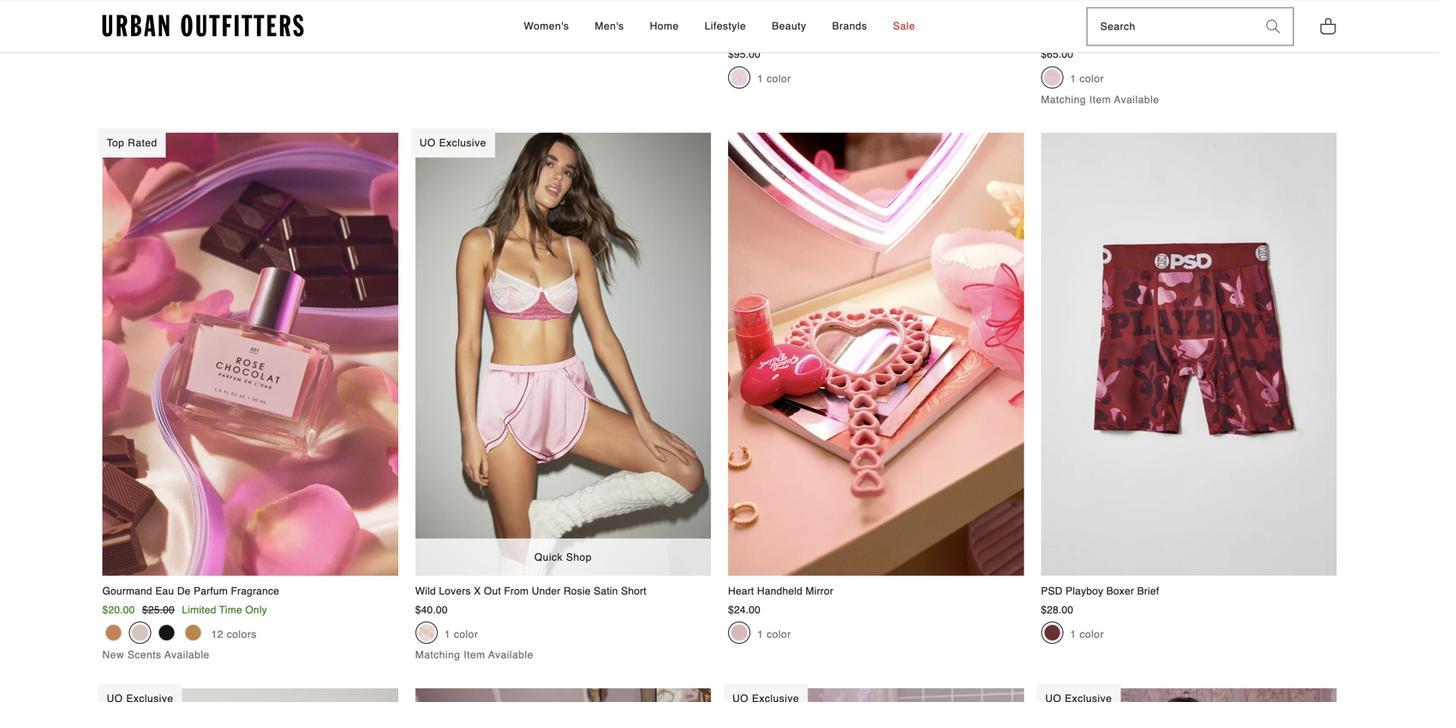 Task type: locate. For each thing, give the bounding box(es) containing it.
2 horizontal spatial satin
[[1220, 30, 1244, 42]]

from right beauty link
[[817, 30, 842, 42]]

1 color right pink icon
[[1070, 73, 1104, 85]]

0 horizontal spatial available
[[165, 650, 210, 662]]

wild lovers x out from under rosie satin button-down shirt
[[1041, 30, 1334, 42]]

satin left the short
[[594, 586, 618, 598]]

1 horizontal spatial available
[[488, 650, 534, 662]]

men's link
[[586, 1, 633, 52]]

 image
[[102, 0, 711, 34]]

matching item available
[[1041, 94, 1160, 106], [415, 650, 534, 662]]

matching item available for $40.00
[[415, 650, 534, 662]]

satin for wild lovers x out from under rosie satin short
[[594, 586, 618, 598]]

0 horizontal spatial out
[[484, 586, 501, 598]]

color down handheld
[[767, 629, 791, 641]]

scents
[[128, 650, 162, 662]]

lifestyle link
[[696, 1, 755, 52]]

1 horizontal spatial under
[[845, 30, 874, 42]]

colors
[[227, 629, 257, 641]]

from down quick shop popup button
[[504, 586, 529, 598]]

mirror
[[806, 586, 834, 598]]

home
[[650, 20, 679, 32]]

1 vertical spatial rosie
[[564, 586, 591, 598]]

from for $65.00
[[1130, 30, 1155, 42]]

available down search text field
[[1114, 94, 1160, 106]]

color down wild lovers x out from under rosie satin short
[[454, 629, 478, 641]]

maroon image
[[1044, 625, 1061, 642]]

down
[[1281, 30, 1308, 42]]

rosie down "wild lovers x out from under rosie satin button-down shirt" image
[[1190, 30, 1217, 42]]

color for $95.00
[[767, 73, 791, 85]]

original price: $25.00 element
[[142, 604, 175, 616]]

2 horizontal spatial out
[[1110, 30, 1127, 42]]

wild for wild lovers x out from under satin lace-trim robe
[[728, 30, 749, 42]]

2 horizontal spatial under
[[1158, 30, 1187, 42]]

under down quick
[[532, 586, 561, 598]]

0 vertical spatial rosie
[[1190, 30, 1217, 42]]

1 down original price: $40.00 element at the bottom left of the page
[[445, 629, 451, 641]]

satin left button-
[[1220, 30, 1244, 42]]

my shopping bag image
[[1320, 16, 1337, 35]]

lace-
[[904, 30, 931, 42]]

1 color down "original price: $24.00" element
[[757, 629, 791, 641]]

1 for $28.00
[[1070, 629, 1077, 641]]

1 horizontal spatial satin
[[877, 30, 901, 42]]

color for $24.00
[[767, 629, 791, 641]]

1 horizontal spatial out
[[797, 30, 814, 42]]

out
[[797, 30, 814, 42], [1110, 30, 1127, 42], [484, 586, 501, 598]]

rosie for button-
[[1190, 30, 1217, 42]]

time
[[219, 604, 242, 616]]

0 horizontal spatial matching
[[415, 650, 461, 662]]

1 horizontal spatial item
[[1090, 94, 1111, 106]]

matching for $65.00
[[1041, 94, 1086, 106]]

out for $95.00
[[797, 30, 814, 42]]

top rated
[[107, 137, 157, 149]]

wild lovers x out from under rosie satin button-down shirt image
[[1041, 0, 1337, 20]]

under
[[845, 30, 874, 42], [1158, 30, 1187, 42], [532, 586, 561, 598]]

2 horizontal spatial wild
[[1041, 30, 1062, 42]]

wild for wild lovers x out from under rosie satin button-down shirt
[[1041, 30, 1062, 42]]

0 horizontal spatial matching item available
[[415, 650, 534, 662]]

wild up original price: $40.00 element at the bottom left of the page
[[415, 586, 436, 598]]

None search field
[[1088, 8, 1254, 45]]

search image
[[1267, 20, 1281, 34]]

psd
[[1041, 586, 1063, 598]]

pink image down original price: $40.00 element at the bottom left of the page
[[418, 625, 435, 642]]

0 horizontal spatial from
[[504, 586, 529, 598]]

pink image
[[731, 69, 748, 86], [418, 625, 435, 642], [731, 625, 748, 642]]

under down wild lovers x out from under satin lace-trim robe "image"
[[845, 30, 874, 42]]

item for $65.00
[[1090, 94, 1111, 106]]

de
[[177, 586, 191, 598]]

1 right 'maroon' icon
[[1070, 629, 1077, 641]]

from down "wild lovers x out from under rosie satin button-down shirt" image
[[1130, 30, 1155, 42]]

psd playboy boxer brief image
[[1041, 133, 1337, 576]]

under for button-
[[1158, 30, 1187, 42]]

0 vertical spatial matching
[[1041, 94, 1086, 106]]

1 vertical spatial matching item available
[[415, 650, 534, 662]]

1 down "original price: $24.00" element
[[757, 629, 764, 641]]

pink image for $95.00
[[731, 69, 748, 86]]

1 vertical spatial item
[[464, 650, 485, 662]]

2 horizontal spatial from
[[1130, 30, 1155, 42]]

lovers for $65.00
[[1065, 30, 1097, 42]]

wild
[[728, 30, 749, 42], [1041, 30, 1062, 42], [415, 586, 436, 598]]

1 color right 'maroon' icon
[[1070, 629, 1104, 641]]

2 horizontal spatial available
[[1114, 94, 1160, 106]]

1 right pink icon
[[1070, 73, 1077, 85]]

0 horizontal spatial item
[[464, 650, 485, 662]]

satin for wild lovers x out from under rosie satin button-down shirt
[[1220, 30, 1244, 42]]

rosie down shop
[[564, 586, 591, 598]]

1 for $95.00
[[757, 73, 764, 85]]

parfum
[[194, 586, 228, 598]]

0 horizontal spatial lovers
[[439, 586, 471, 598]]

satin
[[877, 30, 901, 42], [1220, 30, 1244, 42], [594, 586, 618, 598]]

0 horizontal spatial rosie
[[564, 586, 591, 598]]

2 horizontal spatial lovers
[[1065, 30, 1097, 42]]

short
[[621, 586, 647, 598]]

fragrance
[[231, 586, 279, 598]]

1
[[757, 73, 764, 85], [1070, 73, 1077, 85], [445, 629, 451, 641], [757, 629, 764, 641], [1070, 629, 1077, 641]]

matching item available down original price: $40.00 element at the bottom left of the page
[[415, 650, 534, 662]]

1 horizontal spatial lovers
[[752, 30, 784, 42]]

available down chai épicé image
[[165, 650, 210, 662]]

color right 'maroon' icon
[[1080, 629, 1104, 641]]

color right pink icon
[[1080, 73, 1104, 85]]

from for $40.00
[[504, 586, 529, 598]]

color for $65.00
[[1080, 73, 1104, 85]]

1 horizontal spatial matching
[[1041, 94, 1086, 106]]

0 vertical spatial item
[[1090, 94, 1111, 106]]

boxer
[[1107, 586, 1134, 598]]

1 color down original price: $40.00 element at the bottom left of the page
[[445, 629, 478, 641]]

available
[[1114, 94, 1160, 106], [165, 650, 210, 662], [488, 650, 534, 662]]

matching down pink icon
[[1041, 94, 1086, 106]]

1 down $95.00
[[757, 73, 764, 85]]

available for gourmand eau de parfum fragrance
[[165, 650, 210, 662]]

men's
[[595, 20, 624, 32]]

shop
[[566, 552, 592, 564]]

meringue magique image
[[105, 625, 122, 642]]

home link
[[641, 1, 688, 52]]

wild lovers x out from under sweetie lace thong image
[[1041, 689, 1337, 703]]

0 horizontal spatial satin
[[594, 586, 618, 598]]

pink image down "original price: $24.00" element
[[731, 625, 748, 642]]

1 for $40.00
[[445, 629, 451, 641]]

lovers
[[752, 30, 784, 42], [1065, 30, 1097, 42], [439, 586, 471, 598]]

pink image down $95.00
[[731, 69, 748, 86]]

$95.00
[[728, 48, 761, 60]]

wild up original price: $95.00 element
[[728, 30, 749, 42]]

heart handheld mirror
[[728, 586, 834, 598]]

new scents available
[[102, 650, 210, 662]]

1 color down $95.00
[[757, 73, 791, 85]]

beauty link
[[764, 1, 815, 52]]

only
[[245, 604, 267, 616]]

uo
[[420, 137, 436, 149]]

out for $65.00
[[1110, 30, 1127, 42]]

1 horizontal spatial matching item available
[[1041, 94, 1160, 106]]

satin left lace-
[[877, 30, 901, 42]]

brands link
[[824, 1, 876, 52]]

1 color for $28.00
[[1070, 629, 1104, 641]]

women's
[[524, 20, 569, 32]]

original price: $65.00 element
[[1041, 48, 1074, 60]]

$65.00
[[1041, 48, 1074, 60]]

Search text field
[[1088, 8, 1254, 45]]

2 horizontal spatial x
[[1100, 30, 1107, 42]]

gourmand
[[102, 586, 152, 598]]

available up heart serving tray image at the bottom left of the page
[[488, 650, 534, 662]]

lovers up original price: $95.00 element
[[752, 30, 784, 42]]

0 vertical spatial matching item available
[[1041, 94, 1160, 106]]

chai épicé image
[[185, 625, 202, 642]]

matching down original price: $40.00 element at the bottom left of the page
[[415, 650, 461, 662]]

matching
[[1041, 94, 1086, 106], [415, 650, 461, 662]]

x
[[787, 30, 794, 42], [1100, 30, 1107, 42], [474, 586, 481, 598]]

x for $95.00
[[787, 30, 794, 42]]

1 horizontal spatial wild
[[728, 30, 749, 42]]

lovers for $40.00
[[439, 586, 471, 598]]

1 vertical spatial matching
[[415, 650, 461, 662]]

eau
[[155, 586, 174, 598]]

1 horizontal spatial rosie
[[1190, 30, 1217, 42]]

x for $65.00
[[1100, 30, 1107, 42]]

lovers up original price: $40.00 element at the bottom left of the page
[[439, 586, 471, 598]]

color
[[767, 73, 791, 85], [1080, 73, 1104, 85], [454, 629, 478, 641], [767, 629, 791, 641], [1080, 629, 1104, 641]]

rosie
[[1190, 30, 1217, 42], [564, 586, 591, 598]]

wild lovers x out from under poppy ruffle corset image
[[102, 689, 398, 703]]

lovers up original price: $65.00 element
[[1065, 30, 1097, 42]]

limited
[[182, 604, 216, 616]]

1 for $65.00
[[1070, 73, 1077, 85]]

gourmand eau de parfum fragrance image
[[102, 133, 398, 576]]

wild up original price: $65.00 element
[[1041, 30, 1062, 42]]

item
[[1090, 94, 1111, 106], [464, 650, 485, 662]]

from
[[817, 30, 842, 42], [1130, 30, 1155, 42], [504, 586, 529, 598]]

wild for wild lovers x out from under rosie satin short
[[415, 586, 436, 598]]

0 horizontal spatial wild
[[415, 586, 436, 598]]

1 horizontal spatial x
[[787, 30, 794, 42]]

matching item available for $65.00
[[1041, 94, 1160, 106]]

under down "wild lovers x out from under rosie satin button-down shirt" image
[[1158, 30, 1187, 42]]

matching item available down pink icon
[[1041, 94, 1160, 106]]

color down beauty link
[[767, 73, 791, 85]]

1 color
[[757, 73, 791, 85], [1070, 73, 1104, 85], [445, 629, 478, 641], [757, 629, 791, 641], [1070, 629, 1104, 641]]

0 horizontal spatial x
[[474, 586, 481, 598]]

0 horizontal spatial under
[[532, 586, 561, 598]]

1 horizontal spatial from
[[817, 30, 842, 42]]

psd playboy boxer brief link
[[1041, 133, 1337, 599]]



Task type: vqa. For each thing, say whether or not it's contained in the screenshot.
satin
yes



Task type: describe. For each thing, give the bounding box(es) containing it.
$40.00
[[415, 604, 448, 616]]

1 color for $40.00
[[445, 629, 478, 641]]

$20.00
[[102, 604, 135, 616]]

wild lovers x out from under rosie satin short image
[[415, 133, 711, 576]]

original price: $24.00 element
[[728, 604, 761, 616]]

heart serving tray image
[[415, 689, 711, 703]]

coco mystere image
[[158, 625, 175, 642]]

wild lovers x out from under satin lace-trim robe image
[[728, 0, 1024, 20]]

heart handheld mirror link
[[728, 133, 1024, 599]]

rated
[[128, 137, 157, 149]]

from for $95.00
[[817, 30, 842, 42]]

lifestyle
[[705, 20, 746, 32]]

original price: $28.00 element
[[1041, 604, 1074, 616]]

$20.00 $25.00 limited time only
[[102, 604, 267, 616]]

wild lovers x out from under sweetie lace underwire bra image
[[728, 689, 1024, 703]]

button-
[[1247, 30, 1282, 42]]

main navigation element
[[370, 1, 1070, 52]]

quick
[[535, 552, 563, 564]]

1 color for $65.00
[[1070, 73, 1104, 85]]

original price: $40.00 element
[[415, 604, 448, 616]]

$28.00
[[1041, 604, 1074, 616]]

rosie for short
[[564, 586, 591, 598]]

1 color for $24.00
[[757, 629, 791, 641]]

trim
[[931, 30, 951, 42]]

available for wild lovers x out from under rosie satin button-down shirt
[[1114, 94, 1160, 106]]

pink image
[[1044, 69, 1061, 86]]

uo exclusive
[[420, 137, 486, 149]]

matching for $40.00
[[415, 650, 461, 662]]

1 color for $95.00
[[757, 73, 791, 85]]

brief
[[1138, 586, 1160, 598]]

sale link
[[885, 1, 924, 52]]

sale price: $20.00 element
[[102, 604, 135, 616]]

$25.00
[[142, 604, 175, 616]]

handheld
[[757, 586, 803, 598]]

pink image for $24.00
[[731, 625, 748, 642]]

heart
[[728, 586, 754, 598]]

women's link
[[515, 1, 578, 52]]

original price: $95.00 element
[[728, 48, 761, 60]]

pink image for $40.00
[[418, 625, 435, 642]]

psd playboy boxer brief
[[1041, 586, 1160, 598]]

new
[[102, 650, 124, 662]]

available for wild lovers x out from under rosie satin short
[[488, 650, 534, 662]]

top
[[107, 137, 125, 149]]

x for $40.00
[[474, 586, 481, 598]]

1 for $24.00
[[757, 629, 764, 641]]

quick shop
[[535, 552, 592, 564]]

wild lovers x out from under satin lace-trim robe link
[[728, 0, 1024, 43]]

color for $28.00
[[1080, 629, 1104, 641]]

$24.00
[[728, 604, 761, 616]]

wild lovers x out from under rosie satin short
[[415, 586, 647, 598]]

shirt
[[1311, 30, 1334, 42]]

heart handheld mirror image
[[728, 133, 1024, 576]]

beauty
[[772, 20, 807, 32]]

playboy
[[1066, 586, 1104, 598]]

wild lovers x out from under rosie satin button-down shirt link
[[1041, 0, 1337, 43]]

under for trim
[[845, 30, 874, 42]]

exclusive
[[439, 137, 486, 149]]

quick shop button
[[415, 539, 711, 577]]

brands
[[832, 20, 868, 32]]

wild lovers x out from under satin lace-trim robe
[[728, 30, 980, 42]]

urban outfitters image
[[102, 15, 304, 37]]

12 colors
[[211, 629, 257, 641]]

out for $40.00
[[484, 586, 501, 598]]

rose chocolat image
[[132, 625, 149, 642]]

gourmand eau de parfum fragrance
[[102, 586, 279, 598]]

lovers for $95.00
[[752, 30, 784, 42]]

item for $40.00
[[464, 650, 485, 662]]

under for short
[[532, 586, 561, 598]]

robe
[[954, 30, 980, 42]]

12
[[211, 629, 224, 641]]

sale
[[893, 20, 916, 32]]

color for $40.00
[[454, 629, 478, 641]]



